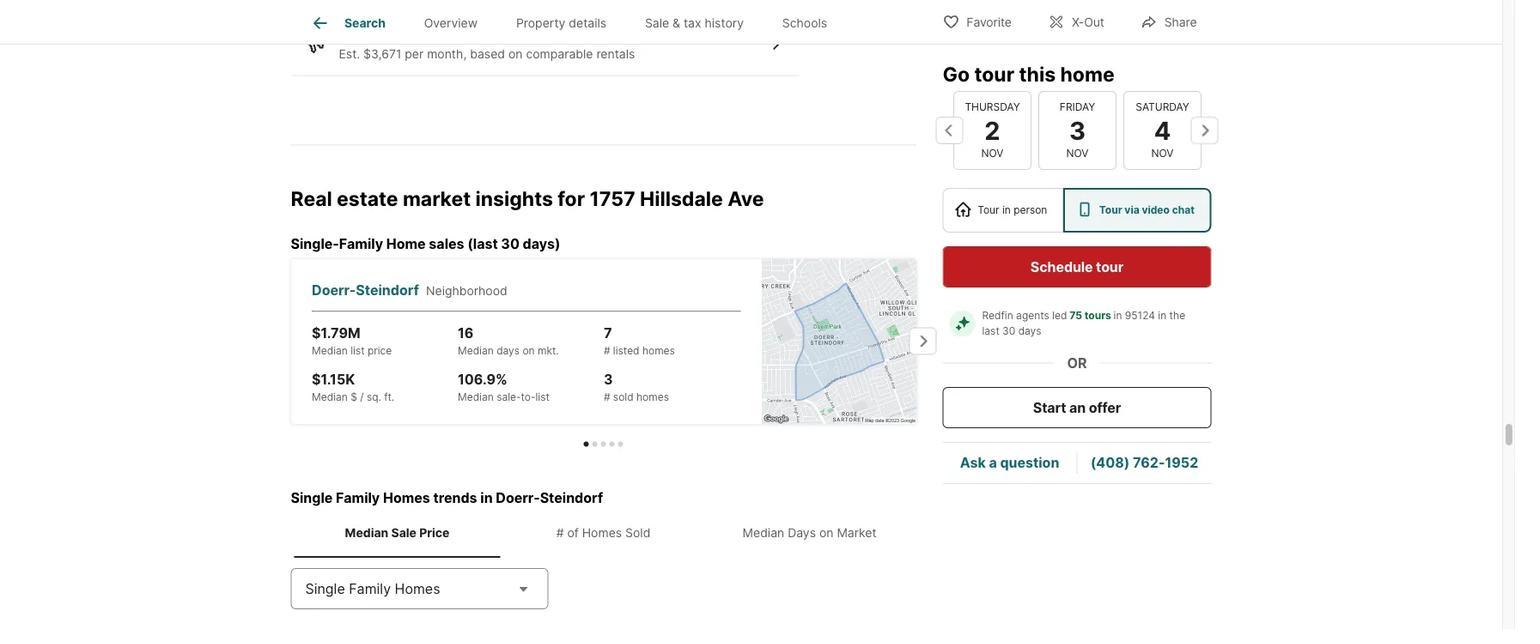 Task type: describe. For each thing, give the bounding box(es) containing it.
$1.79m median list price
[[312, 325, 392, 357]]

start an offer button
[[943, 388, 1212, 429]]

based
[[470, 47, 505, 62]]

4
[[1154, 115, 1171, 145]]

friday
[[1060, 101, 1095, 113]]

(408)
[[1091, 455, 1130, 472]]

sale inside tab
[[391, 527, 417, 541]]

details
[[569, 16, 607, 30]]

median for 106.9%
[[458, 391, 493, 404]]

neighborhood
[[426, 283, 507, 298]]

go tour this home
[[943, 62, 1115, 86]]

$3,671
[[364, 47, 402, 62]]

search link
[[310, 13, 386, 34]]

median days on market tab
[[707, 513, 913, 555]]

(last
[[468, 236, 498, 253]]

nov for 2
[[981, 147, 1004, 160]]

home
[[386, 236, 426, 253]]

list inside $1.79m median list price
[[350, 345, 364, 357]]

chat
[[1173, 204, 1195, 217]]

via
[[1125, 204, 1140, 217]]

previous image
[[936, 117, 964, 144]]

hillsdale
[[640, 187, 723, 211]]

share button
[[1126, 4, 1212, 39]]

median for $1.79m
[[312, 345, 347, 357]]

video
[[1142, 204, 1170, 217]]

month,
[[427, 47, 467, 62]]

16 median days on mkt.
[[458, 325, 559, 357]]

on inside the 16 median days on mkt.
[[522, 345, 535, 357]]

schedule tour
[[1031, 259, 1124, 275]]

saturday 4 nov
[[1136, 101, 1189, 160]]

7
[[604, 325, 612, 341]]

$1.15k
[[312, 371, 355, 388]]

single family homes
[[305, 581, 440, 598]]

days inside in the last 30 days
[[1019, 325, 1042, 338]]

favorite
[[967, 15, 1012, 30]]

$
[[350, 391, 357, 404]]

share
[[1165, 15, 1197, 30]]

3 inside 3 # sold homes
[[604, 371, 613, 388]]

insights
[[476, 187, 553, 211]]

days inside the 16 median days on mkt.
[[496, 345, 520, 357]]

tab list containing median sale price
[[291, 509, 916, 559]]

tour in person option
[[943, 188, 1064, 233]]

2 vertical spatial family
[[349, 581, 391, 598]]

property details
[[516, 16, 607, 30]]

single-
[[291, 236, 339, 253]]

slide 2 dot image
[[592, 442, 598, 448]]

per
[[405, 47, 424, 62]]

/
[[360, 391, 364, 404]]

2 vertical spatial homes
[[395, 581, 440, 598]]

ask
[[960, 455, 986, 472]]

thursday 2 nov
[[965, 101, 1020, 160]]

slide 5 dot image
[[618, 442, 623, 448]]

2
[[985, 115, 1000, 145]]

sold
[[613, 391, 633, 404]]

comparable
[[526, 47, 593, 62]]

median left days
[[743, 527, 785, 541]]

of
[[567, 527, 579, 541]]

in the last 30 days
[[983, 310, 1189, 338]]

schedule
[[1031, 259, 1093, 275]]

median sale price
[[345, 527, 450, 541]]

tour via video chat option
[[1064, 188, 1212, 233]]

3 inside friday 3 nov
[[1069, 115, 1086, 145]]

single for single family homes
[[305, 581, 345, 598]]

sale & tax history tab
[[626, 3, 763, 44]]

home
[[1061, 62, 1115, 86]]

# for 7
[[604, 345, 610, 357]]

carousel group
[[284, 255, 937, 448]]

market
[[837, 527, 877, 541]]

homes for sold
[[582, 527, 622, 541]]

real
[[291, 187, 332, 211]]

image image
[[762, 259, 916, 424]]

&
[[673, 16, 681, 30]]

# of homes sold
[[557, 527, 651, 541]]

doerr-steindorf link
[[311, 280, 426, 301]]

redfin
[[983, 310, 1014, 322]]

homes for trends
[[383, 491, 430, 507]]

out
[[1085, 15, 1105, 30]]

0 horizontal spatial next image
[[910, 328, 937, 356]]

question
[[1001, 455, 1060, 472]]

led
[[1053, 310, 1068, 322]]

start
[[1034, 400, 1067, 416]]

0 vertical spatial next image
[[1191, 117, 1219, 144]]

schools tab
[[763, 3, 847, 44]]

median for $1.15k
[[312, 391, 347, 404]]

ask a question
[[960, 455, 1060, 472]]

ft.
[[384, 391, 394, 404]]

price
[[367, 345, 392, 357]]

1757
[[590, 187, 636, 211]]

# inside tab
[[557, 527, 564, 541]]

x-out button
[[1034, 4, 1119, 39]]

95124
[[1126, 310, 1156, 322]]

mkt.
[[537, 345, 559, 357]]

median days on market
[[743, 527, 877, 541]]

rental earnings est. $3,671 per month, based on comparable rentals
[[339, 28, 635, 62]]

days)
[[523, 236, 561, 253]]

tour for go
[[975, 62, 1015, 86]]



Task type: vqa. For each thing, say whether or not it's contained in the screenshot.


Task type: locate. For each thing, give the bounding box(es) containing it.
overview
[[424, 16, 478, 30]]

next image
[[1191, 117, 1219, 144], [910, 328, 937, 356]]

3 down 7
[[604, 371, 613, 388]]

# for 3
[[604, 391, 610, 404]]

ave
[[728, 187, 764, 211]]

# left "sold"
[[604, 391, 610, 404]]

1 horizontal spatial steindorf
[[540, 491, 603, 507]]

1 horizontal spatial tour
[[1097, 259, 1124, 275]]

homes
[[383, 491, 430, 507], [582, 527, 622, 541], [395, 581, 440, 598]]

nov inside the thursday 2 nov
[[981, 147, 1004, 160]]

1 horizontal spatial list
[[535, 391, 549, 404]]

last
[[983, 325, 1000, 338]]

0 vertical spatial steindorf
[[356, 282, 419, 298]]

1 horizontal spatial next image
[[1191, 117, 1219, 144]]

steindorf inside carousel group
[[356, 282, 419, 298]]

homes inside tab
[[582, 527, 622, 541]]

1 vertical spatial steindorf
[[540, 491, 603, 507]]

real estate market insights for 1757 hillsdale ave
[[291, 187, 764, 211]]

homes up median sale price
[[383, 491, 430, 507]]

3 # sold homes
[[604, 371, 669, 404]]

days up 106.9% median sale-to-list
[[496, 345, 520, 357]]

0 vertical spatial single
[[291, 491, 333, 507]]

next image left the "last"
[[910, 328, 937, 356]]

1952
[[1166, 455, 1199, 472]]

search
[[344, 16, 386, 30]]

None button
[[953, 91, 1032, 170], [1038, 91, 1117, 170], [1124, 91, 1202, 170], [953, 91, 1032, 170], [1038, 91, 1117, 170], [1124, 91, 1202, 170]]

on inside rental earnings est. $3,671 per month, based on comparable rentals
[[509, 47, 523, 62]]

rentals
[[597, 47, 635, 62]]

2 tab list from the top
[[291, 509, 916, 559]]

doerr-steindorf neighborhood
[[311, 282, 507, 298]]

$1.15k median $ / sq. ft.
[[312, 371, 394, 404]]

nov down 4
[[1152, 147, 1174, 160]]

30 right the "last"
[[1003, 325, 1016, 338]]

median for 16
[[458, 345, 493, 357]]

tour for tour in person
[[978, 204, 1000, 217]]

on left mkt.
[[522, 345, 535, 357]]

sale & tax history
[[645, 16, 744, 30]]

3 down "friday"
[[1069, 115, 1086, 145]]

0 vertical spatial on
[[509, 47, 523, 62]]

steindorf up of
[[540, 491, 603, 507]]

1 horizontal spatial 30
[[1003, 325, 1016, 338]]

slide 4 dot image
[[610, 442, 615, 448]]

homes down price
[[395, 581, 440, 598]]

0 horizontal spatial 3
[[604, 371, 613, 388]]

0 horizontal spatial list
[[350, 345, 364, 357]]

106.9%
[[458, 371, 507, 388]]

doerr- up $1.79m
[[311, 282, 356, 298]]

slide 3 dot image
[[601, 442, 606, 448]]

1 vertical spatial days
[[496, 345, 520, 357]]

(408) 762-1952 link
[[1091, 455, 1199, 472]]

0 vertical spatial sale
[[645, 16, 670, 30]]

steindorf down home
[[356, 282, 419, 298]]

in
[[1003, 204, 1011, 217], [1114, 310, 1123, 322], [1159, 310, 1167, 322], [481, 491, 493, 507]]

median up 'single family homes'
[[345, 527, 389, 541]]

1 vertical spatial homes
[[636, 391, 669, 404]]

single for single family homes trends in doerr-steindorf
[[291, 491, 333, 507]]

homes right "sold"
[[636, 391, 669, 404]]

in left the
[[1159, 310, 1167, 322]]

#
[[604, 345, 610, 357], [604, 391, 610, 404], [557, 527, 564, 541]]

# inside 3 # sold homes
[[604, 391, 610, 404]]

1 vertical spatial doerr-
[[496, 491, 540, 507]]

homes inside 7 # listed homes
[[642, 345, 675, 357]]

0 horizontal spatial tour
[[978, 204, 1000, 217]]

tours
[[1085, 310, 1112, 322]]

this
[[1019, 62, 1056, 86]]

1 horizontal spatial tour
[[1100, 204, 1123, 217]]

sales
[[429, 236, 464, 253]]

0 horizontal spatial tour
[[975, 62, 1015, 86]]

0 vertical spatial doerr-
[[311, 282, 356, 298]]

slide 1 dot image
[[584, 442, 589, 448]]

median inside the 16 median days on mkt.
[[458, 345, 493, 357]]

0 vertical spatial list
[[350, 345, 364, 357]]

tour left person
[[978, 204, 1000, 217]]

16
[[458, 325, 473, 341]]

1 vertical spatial sale
[[391, 527, 417, 541]]

0 vertical spatial 30
[[501, 236, 520, 253]]

1 vertical spatial tour
[[1097, 259, 1124, 275]]

tab list containing search
[[291, 0, 861, 44]]

# down 7
[[604, 345, 610, 357]]

history
[[705, 16, 744, 30]]

in right trends
[[481, 491, 493, 507]]

2 horizontal spatial nov
[[1152, 147, 1174, 160]]

a
[[989, 455, 997, 472]]

ask a question link
[[960, 455, 1060, 472]]

family down median sale price tab
[[349, 581, 391, 598]]

median down 16 on the left
[[458, 345, 493, 357]]

sale inside "tab"
[[645, 16, 670, 30]]

0 vertical spatial tour
[[975, 62, 1015, 86]]

2 vertical spatial #
[[557, 527, 564, 541]]

median down the $1.15k
[[312, 391, 347, 404]]

1 vertical spatial 3
[[604, 371, 613, 388]]

single
[[291, 491, 333, 507], [305, 581, 345, 598]]

3 nov from the left
[[1152, 147, 1174, 160]]

762-
[[1133, 455, 1166, 472]]

# of homes sold tab
[[501, 513, 707, 555]]

1 horizontal spatial days
[[1019, 325, 1042, 338]]

3
[[1069, 115, 1086, 145], [604, 371, 613, 388]]

tax
[[684, 16, 702, 30]]

tour left via
[[1100, 204, 1123, 217]]

offer
[[1089, 400, 1122, 416]]

1 vertical spatial family
[[336, 491, 380, 507]]

sq.
[[366, 391, 381, 404]]

nov down 2 at top
[[981, 147, 1004, 160]]

1 tab list from the top
[[291, 0, 861, 44]]

thursday
[[965, 101, 1020, 113]]

to-
[[521, 391, 535, 404]]

tour up thursday
[[975, 62, 1015, 86]]

sale-
[[496, 391, 521, 404]]

0 vertical spatial homes
[[383, 491, 430, 507]]

doerr- right trends
[[496, 491, 540, 507]]

est.
[[339, 47, 360, 62]]

nov
[[981, 147, 1004, 160], [1066, 147, 1089, 160], [1152, 147, 1174, 160]]

1 horizontal spatial nov
[[1066, 147, 1089, 160]]

tour for tour via video chat
[[1100, 204, 1123, 217]]

median inside $1.79m median list price
[[312, 345, 347, 357]]

75
[[1070, 310, 1083, 322]]

property details tab
[[497, 3, 626, 44]]

0 horizontal spatial steindorf
[[356, 282, 419, 298]]

(408) 762-1952
[[1091, 455, 1199, 472]]

sale left price
[[391, 527, 417, 541]]

the
[[1170, 310, 1186, 322]]

next image right saturday 4 nov at right
[[1191, 117, 1219, 144]]

doerr-
[[311, 282, 356, 298], [496, 491, 540, 507]]

1 vertical spatial list
[[535, 391, 549, 404]]

on right based
[[509, 47, 523, 62]]

family for sales
[[339, 236, 383, 253]]

homes inside 3 # sold homes
[[636, 391, 669, 404]]

0 vertical spatial #
[[604, 345, 610, 357]]

tab list
[[291, 0, 861, 44], [291, 509, 916, 559]]

1 vertical spatial single
[[305, 581, 345, 598]]

list box
[[943, 188, 1212, 233]]

overview tab
[[405, 3, 497, 44]]

median sale price tab
[[294, 513, 501, 555]]

median down $1.79m
[[312, 345, 347, 357]]

property
[[516, 16, 566, 30]]

list left "price"
[[350, 345, 364, 357]]

schedule tour button
[[943, 247, 1212, 288]]

2 tour from the left
[[1100, 204, 1123, 217]]

start an offer
[[1034, 400, 1122, 416]]

0 horizontal spatial doerr-
[[311, 282, 356, 298]]

1 horizontal spatial sale
[[645, 16, 670, 30]]

0 horizontal spatial nov
[[981, 147, 1004, 160]]

for
[[558, 187, 585, 211]]

2 vertical spatial on
[[820, 527, 834, 541]]

steindorf
[[356, 282, 419, 298], [540, 491, 603, 507]]

nov down "friday"
[[1066, 147, 1089, 160]]

in inside in the last 30 days
[[1159, 310, 1167, 322]]

0 horizontal spatial days
[[496, 345, 520, 357]]

in inside tour in person 'option'
[[1003, 204, 1011, 217]]

1 vertical spatial homes
[[582, 527, 622, 541]]

# left of
[[557, 527, 564, 541]]

homes right listed
[[642, 345, 675, 357]]

market
[[403, 187, 471, 211]]

0 vertical spatial homes
[[642, 345, 675, 357]]

2 nov from the left
[[1066, 147, 1089, 160]]

1 vertical spatial on
[[522, 345, 535, 357]]

tour inside 'button'
[[1097, 259, 1124, 275]]

rental
[[339, 28, 382, 45]]

agents
[[1017, 310, 1050, 322]]

homes
[[642, 345, 675, 357], [636, 391, 669, 404]]

person
[[1014, 204, 1048, 217]]

redfin agents led 75 tours in 95124
[[983, 310, 1156, 322]]

list
[[350, 345, 364, 357], [535, 391, 549, 404]]

or
[[1068, 355, 1087, 372]]

family up median sale price
[[336, 491, 380, 507]]

in right tours
[[1114, 310, 1123, 322]]

homes for 7
[[642, 345, 675, 357]]

# inside 7 # listed homes
[[604, 345, 610, 357]]

x-out
[[1072, 15, 1105, 30]]

schools
[[783, 16, 828, 30]]

1 nov from the left
[[981, 147, 1004, 160]]

single-family home sales (last 30 days)
[[291, 236, 561, 253]]

30 inside in the last 30 days
[[1003, 325, 1016, 338]]

median inside $1.15k median $ / sq. ft.
[[312, 391, 347, 404]]

sale left &
[[645, 16, 670, 30]]

1 vertical spatial #
[[604, 391, 610, 404]]

median inside 106.9% median sale-to-list
[[458, 391, 493, 404]]

list right sale-
[[535, 391, 549, 404]]

nov for 3
[[1066, 147, 1089, 160]]

1 horizontal spatial doerr-
[[496, 491, 540, 507]]

tour right schedule
[[1097, 259, 1124, 275]]

nov for 4
[[1152, 147, 1174, 160]]

family
[[339, 236, 383, 253], [336, 491, 380, 507], [349, 581, 391, 598]]

price
[[420, 527, 450, 541]]

favorite button
[[928, 4, 1027, 39]]

1 tour from the left
[[978, 204, 1000, 217]]

x-
[[1072, 15, 1085, 30]]

homes for 3
[[636, 391, 669, 404]]

homes right of
[[582, 527, 622, 541]]

trends
[[434, 491, 477, 507]]

1 vertical spatial tab list
[[291, 509, 916, 559]]

doerr- inside carousel group
[[311, 282, 356, 298]]

single family homes trends in doerr-steindorf
[[291, 491, 603, 507]]

nov inside friday 3 nov
[[1066, 147, 1089, 160]]

tour
[[978, 204, 1000, 217], [1100, 204, 1123, 217]]

on inside tab
[[820, 527, 834, 541]]

days down agents
[[1019, 325, 1042, 338]]

list box containing tour in person
[[943, 188, 1212, 233]]

0 horizontal spatial sale
[[391, 527, 417, 541]]

go
[[943, 62, 970, 86]]

tour for schedule
[[1097, 259, 1124, 275]]

listed
[[613, 345, 639, 357]]

days
[[1019, 325, 1042, 338], [496, 345, 520, 357]]

1 vertical spatial 30
[[1003, 325, 1016, 338]]

0 vertical spatial days
[[1019, 325, 1042, 338]]

tour in person
[[978, 204, 1048, 217]]

family for trends
[[336, 491, 380, 507]]

0 vertical spatial family
[[339, 236, 383, 253]]

in left person
[[1003, 204, 1011, 217]]

nov inside saturday 4 nov
[[1152, 147, 1174, 160]]

1 horizontal spatial 3
[[1069, 115, 1086, 145]]

days
[[788, 527, 816, 541]]

earnings
[[385, 28, 444, 45]]

list inside 106.9% median sale-to-list
[[535, 391, 549, 404]]

family left home
[[339, 236, 383, 253]]

0 horizontal spatial 30
[[501, 236, 520, 253]]

0 vertical spatial tab list
[[291, 0, 861, 44]]

on
[[509, 47, 523, 62], [522, 345, 535, 357], [820, 527, 834, 541]]

on right days
[[820, 527, 834, 541]]

median down 106.9%
[[458, 391, 493, 404]]

30 right (last
[[501, 236, 520, 253]]

0 vertical spatial 3
[[1069, 115, 1086, 145]]

1 vertical spatial next image
[[910, 328, 937, 356]]



